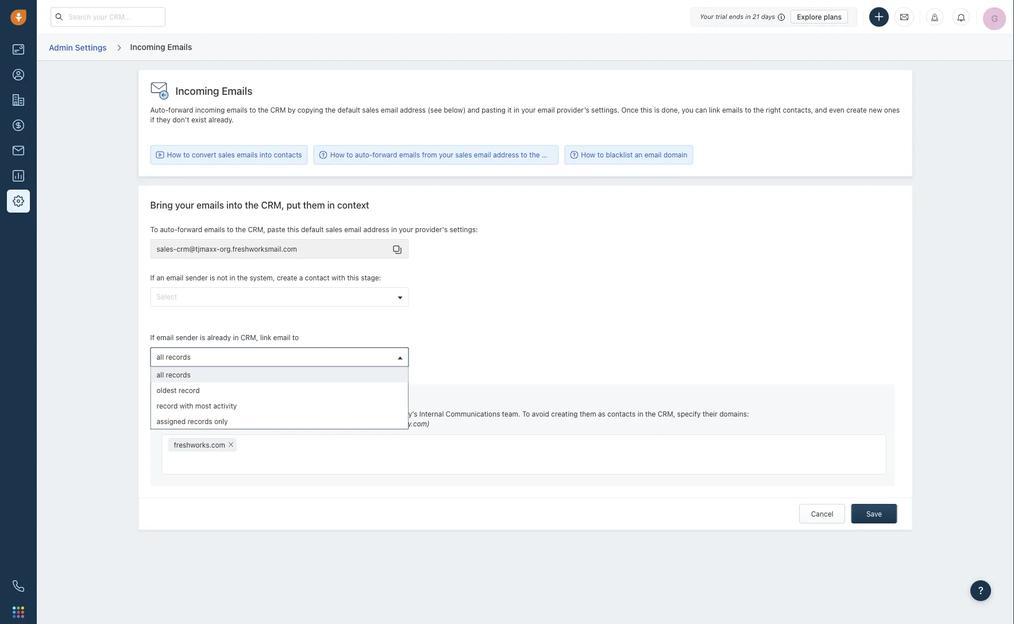 Task type: vqa. For each thing, say whether or not it's contained in the screenshot.
the To
yes



Task type: describe. For each thing, give the bounding box(es) containing it.
settings
[[75, 42, 107, 52]]

admin settings
[[49, 42, 107, 52]]

your right bring
[[175, 200, 194, 211]]

explore plans link
[[791, 10, 849, 24]]

select button
[[150, 288, 409, 307]]

in down sales-crm@tjmaxx-org.freshworksmail.com
[[230, 274, 235, 282]]

even
[[830, 106, 845, 114]]

create inside auto-forward incoming emails to the crm by copying the default sales email address (see below) and pasting it in your email provider's settings. once this is done, you can link emails to the right contacts, and even create new ones if they don't exist already.
[[847, 106, 868, 114]]

how to blacklist an email domain link
[[570, 150, 688, 160]]

this inside auto-forward incoming emails to the crm by copying the default sales email address (see below) and pasting it in your email provider's settings. once this is done, you can link emails to the right contacts, and even create new ones if they don't exist already.
[[641, 106, 653, 114]]

auto-forward incoming emails to the crm by copying the default sales email address (see below) and pasting it in your email provider's settings. once this is done, you can link emails to the right contacts, and even create new ones if they don't exist already.
[[150, 106, 900, 124]]

communications
[[446, 410, 500, 418]]

explore
[[798, 13, 822, 21]]

0 horizontal spatial them
[[303, 200, 325, 211]]

1 vertical spatial default
[[301, 226, 324, 234]]

phone image
[[13, 581, 24, 592]]

is right only
[[230, 420, 236, 428]]

cancel
[[812, 510, 834, 518]]

1 horizontal spatial domain
[[664, 151, 688, 159]]

if for if email sender is already in crm, link email to
[[150, 334, 155, 342]]

like
[[354, 410, 365, 418]]

0 horizontal spatial to
[[150, 226, 158, 234]]

auto- inside how to auto-forward emails from your sales email address to the crm link
[[355, 151, 373, 159]]

day
[[182, 410, 193, 418]]

get
[[209, 410, 220, 418]]

sales-crm@tjmaxx-org.freshworksmail.com
[[157, 245, 297, 253]]

in left provider's
[[391, 226, 397, 234]]

all records option
[[151, 367, 408, 382]]

paste
[[267, 226, 285, 234]]

all records for the all records dropdown button
[[157, 353, 191, 361]]

context
[[337, 200, 370, 211]]

provider's
[[415, 226, 448, 234]]

the right copying
[[325, 106, 336, 114]]

your left provider's
[[399, 226, 413, 234]]

a
[[299, 274, 303, 282]]

contact
[[305, 274, 330, 282]]

if
[[150, 116, 155, 124]]

record inside option
[[179, 386, 200, 394]]

record with most activity option
[[151, 398, 408, 414]]

avoid
[[532, 410, 550, 418]]

all inside dropdown button
[[157, 353, 164, 361]]

assigned records only
[[157, 417, 228, 425]]

1 horizontal spatial an
[[635, 151, 643, 159]]

yourcompany.com)
[[368, 420, 430, 428]]

contacts inside excluded domains every day you get emails from people you're not selling to, like your company's internal communications team. to avoid creating them as contacts in the crm, specify their domains: (if the email address is alice@yourcompany.com, the domain is yourcompany.com)
[[608, 410, 636, 418]]

email right the blacklist
[[645, 151, 662, 159]]

to up the context
[[347, 151, 353, 159]]

as
[[598, 410, 606, 418]]

the left "put"
[[245, 200, 259, 211]]

crm, inside excluded domains every day you get emails from people you're not selling to, like your company's internal communications team. to avoid creating them as contacts in the crm, specify their domains: (if the email address is alice@yourcompany.com, the domain is yourcompany.com)
[[658, 410, 676, 418]]

them inside excluded domains every day you get emails from people you're not selling to, like your company's internal communications team. to avoid creating them as contacts in the crm, specify their domains: (if the email address is alice@yourcompany.com, the domain is yourcompany.com)
[[580, 410, 597, 418]]

into inside how to convert sales emails into contacts link
[[260, 151, 272, 159]]

1 vertical spatial auto-
[[160, 226, 178, 234]]

1 and from the left
[[468, 106, 480, 114]]

your
[[700, 13, 714, 20]]

default inside auto-forward incoming emails to the crm by copying the default sales email address (see below) and pasting it in your email provider's settings. once this is done, you can link emails to the right contacts, and even create new ones if they don't exist already.
[[338, 106, 360, 114]]

their
[[703, 410, 718, 418]]

team.
[[502, 410, 521, 418]]

put
[[287, 200, 301, 211]]

1 horizontal spatial emails
[[222, 85, 253, 97]]

× button
[[225, 438, 237, 450]]

new
[[869, 106, 883, 114]]

creating
[[552, 410, 578, 418]]

below)
[[444, 106, 466, 114]]

0 vertical spatial emails
[[167, 42, 192, 51]]

admin settings link
[[48, 38, 107, 56]]

the up sales-crm@tjmaxx-org.freshworksmail.com
[[236, 226, 246, 234]]

save
[[867, 510, 883, 518]]

most
[[195, 402, 211, 410]]

×
[[228, 438, 234, 450]]

email inside excluded domains every day you get emails from people you're not selling to, like your company's internal communications team. to avoid creating them as contacts in the crm, specify their domains: (if the email address is alice@yourcompany.com, the domain is yourcompany.com)
[[183, 420, 201, 428]]

admin
[[49, 42, 73, 52]]

plans
[[824, 13, 842, 21]]

records for all records "option"
[[166, 371, 191, 379]]

1 vertical spatial link
[[260, 334, 271, 342]]

0 horizontal spatial an
[[157, 274, 164, 282]]

2 vertical spatial this
[[347, 274, 359, 282]]

every
[[162, 410, 180, 418]]

how to auto-forward emails from your sales email address to the crm link
[[319, 150, 558, 160]]

all records button
[[150, 347, 409, 367]]

you inside excluded domains every day you get emails from people you're not selling to, like your company's internal communications team. to avoid creating them as contacts in the crm, specify their domains: (if the email address is alice@yourcompany.com, the domain is yourcompany.com)
[[195, 410, 207, 418]]

specify
[[678, 410, 701, 418]]

record inside option
[[157, 402, 178, 410]]

how for how to blacklist an email domain
[[581, 151, 596, 159]]

list box containing all records
[[151, 367, 408, 429]]

link inside auto-forward incoming emails to the crm by copying the default sales email address (see below) and pasting it in your email provider's settings. once this is done, you can link emails to the right contacts, and even create new ones if they don't exist already.
[[709, 106, 721, 114]]

in left 21
[[746, 13, 751, 20]]

records for assigned records only option
[[188, 417, 212, 425]]

email left provider's
[[538, 106, 555, 114]]

email left (see at the left top
[[381, 106, 398, 114]]

oldest record
[[157, 386, 200, 394]]

auto-
[[150, 106, 168, 114]]

to left by
[[250, 106, 256, 114]]

record with most activity
[[157, 402, 237, 410]]

blacklist
[[606, 151, 633, 159]]

domain inside excluded domains every day you get emails from people you're not selling to, like your company's internal communications team. to avoid creating them as contacts in the crm, specify their domains: (if the email address is alice@yourcompany.com, the domain is yourcompany.com)
[[335, 420, 359, 428]]

your inside excluded domains every day you get emails from people you're not selling to, like your company's internal communications team. to avoid creating them as contacts in the crm, specify their domains: (if the email address is alice@yourcompany.com, the domain is yourcompany.com)
[[367, 410, 381, 418]]

sales-
[[157, 245, 177, 253]]

only
[[214, 417, 228, 425]]

0 vertical spatial from
[[422, 151, 437, 159]]

can
[[696, 106, 708, 114]]

to up sales-crm@tjmaxx-org.freshworksmail.com
[[227, 226, 234, 234]]

domains
[[203, 396, 240, 407]]

1 horizontal spatial crm
[[542, 151, 558, 159]]

internal
[[420, 410, 444, 418]]

oldest record option
[[151, 382, 408, 398]]

if an email sender is not in the system, create a contact with this stage:
[[150, 274, 381, 282]]

bring your emails into the crm, put them in context
[[150, 200, 370, 211]]

settings:
[[450, 226, 478, 234]]

the inside how to auto-forward emails from your sales email address to the crm link
[[530, 151, 540, 159]]

stage:
[[361, 274, 381, 282]]

contacts,
[[783, 106, 814, 114]]

in right already at the bottom left of page
[[233, 334, 239, 342]]

convert
[[192, 151, 216, 159]]

the left by
[[258, 106, 269, 114]]

is inside auto-forward incoming emails to the crm by copying the default sales email address (see below) and pasting it in your email provider's settings. once this is done, you can link emails to the right contacts, and even create new ones if they don't exist already.
[[655, 106, 660, 114]]

0 vertical spatial incoming
[[130, 42, 165, 51]]

right
[[766, 106, 781, 114]]

already
[[207, 334, 231, 342]]

it
[[508, 106, 512, 114]]

cancel button
[[800, 504, 846, 524]]

exist
[[191, 116, 207, 124]]

ones
[[885, 106, 900, 114]]

if email sender is already in crm, link email to
[[150, 334, 299, 342]]

freshworks.com
[[174, 441, 225, 449]]

with inside option
[[180, 402, 193, 410]]

your trial ends in 21 days
[[700, 13, 776, 20]]

by
[[288, 106, 296, 114]]

trial
[[716, 13, 728, 20]]

address inside auto-forward incoming emails to the crm by copying the default sales email address (see below) and pasting it in your email provider's settings. once this is done, you can link emails to the right contacts, and even create new ones if they don't exist already.
[[400, 106, 426, 114]]

settings.
[[592, 106, 620, 114]]

to,
[[343, 410, 352, 418]]

all records for list box containing all records
[[157, 371, 191, 379]]

the left system,
[[237, 274, 248, 282]]



Task type: locate. For each thing, give the bounding box(es) containing it.
records inside all records "option"
[[166, 371, 191, 379]]

once
[[622, 106, 639, 114]]

0 vertical spatial into
[[260, 151, 272, 159]]

you're
[[286, 410, 306, 418]]

0 vertical spatial all
[[157, 353, 164, 361]]

freshworks switcher image
[[13, 607, 24, 618]]

1 vertical spatial not
[[308, 410, 318, 418]]

0 vertical spatial contacts
[[274, 151, 302, 159]]

sender left already at the bottom left of page
[[176, 334, 198, 342]]

records inside assigned records only option
[[188, 417, 212, 425]]

to left the blacklist
[[598, 151, 604, 159]]

1 vertical spatial emails
[[222, 85, 253, 97]]

email down the context
[[344, 226, 362, 234]]

1 vertical spatial incoming emails
[[176, 85, 253, 97]]

0 horizontal spatial how
[[167, 151, 181, 159]]

create left new
[[847, 106, 868, 114]]

selling
[[320, 410, 341, 418]]

is
[[655, 106, 660, 114], [210, 274, 215, 282], [200, 334, 205, 342], [230, 420, 236, 428], [361, 420, 366, 428]]

how left convert
[[167, 151, 181, 159]]

not down sales-crm@tjmaxx-org.freshworksmail.com
[[217, 274, 228, 282]]

0 vertical spatial record
[[179, 386, 200, 394]]

record up every
[[157, 402, 178, 410]]

contacts down by
[[274, 151, 302, 159]]

address left (see at the left top
[[400, 106, 426, 114]]

phone element
[[7, 575, 30, 598]]

to up the all records dropdown button
[[293, 334, 299, 342]]

default right copying
[[338, 106, 360, 114]]

in inside auto-forward incoming emails to the crm by copying the default sales email address (see below) and pasting it in your email provider's settings. once this is done, you can link emails to the right contacts, and even create new ones if they don't exist already.
[[514, 106, 520, 114]]

company's
[[383, 410, 418, 418]]

1 horizontal spatial into
[[260, 151, 272, 159]]

assigned
[[157, 417, 186, 425]]

2 all from the top
[[157, 371, 164, 379]]

0 vertical spatial all records
[[157, 353, 191, 361]]

from inside excluded domains every day you get emails from people you're not selling to, like your company's internal communications team. to avoid creating them as contacts in the crm, specify their domains: (if the email address is alice@yourcompany.com, the domain is yourcompany.com)
[[244, 410, 260, 418]]

not right the you're
[[308, 410, 318, 418]]

emails
[[167, 42, 192, 51], [222, 85, 253, 97]]

2 vertical spatial records
[[188, 417, 212, 425]]

0 horizontal spatial default
[[301, 226, 324, 234]]

you left 'can'
[[682, 106, 694, 114]]

record
[[179, 386, 200, 394], [157, 402, 178, 410]]

0 vertical spatial sender
[[186, 274, 208, 282]]

1 vertical spatial forward
[[373, 151, 398, 159]]

crm down auto-forward incoming emails to the crm by copying the default sales email address (see below) and pasting it in your email provider's settings. once this is done, you can link emails to the right contacts, and even create new ones if they don't exist already. at top
[[542, 151, 558, 159]]

to up sales-
[[150, 226, 158, 234]]

list box
[[151, 367, 408, 429]]

is left already at the bottom left of page
[[200, 334, 205, 342]]

1 if from the top
[[150, 274, 155, 282]]

address
[[400, 106, 426, 114], [493, 151, 519, 159], [364, 226, 390, 234], [202, 420, 228, 428]]

they
[[156, 116, 171, 124]]

0 horizontal spatial record
[[157, 402, 178, 410]]

don't
[[173, 116, 190, 124]]

email up the all records dropdown button
[[273, 334, 291, 342]]

to down auto-forward incoming emails to the crm by copying the default sales email address (see below) and pasting it in your email provider's settings. once this is done, you can link emails to the right contacts, and even create new ones if they don't exist already. at top
[[521, 151, 528, 159]]

to left convert
[[183, 151, 190, 159]]

auto- up sales-
[[160, 226, 178, 234]]

an right the blacklist
[[635, 151, 643, 159]]

all records inside "option"
[[157, 371, 191, 379]]

not
[[217, 274, 228, 282], [308, 410, 318, 418]]

0 vertical spatial if
[[150, 274, 155, 282]]

email up select
[[166, 274, 184, 282]]

1 how from the left
[[167, 151, 181, 159]]

is down crm@tjmaxx-
[[210, 274, 215, 282]]

email down day at the bottom
[[183, 420, 201, 428]]

default right paste
[[301, 226, 324, 234]]

address inside excluded domains every day you get emails from people you're not selling to, like your company's internal communications team. to avoid creating them as contacts in the crm, specify their domains: (if the email address is alice@yourcompany.com, the domain is yourcompany.com)
[[202, 420, 228, 428]]

1 vertical spatial into
[[226, 200, 243, 211]]

0 horizontal spatial domain
[[335, 420, 359, 428]]

an
[[635, 151, 643, 159], [157, 274, 164, 282]]

0 vertical spatial incoming emails
[[130, 42, 192, 51]]

contacts
[[274, 151, 302, 159], [608, 410, 636, 418]]

address down get
[[202, 420, 228, 428]]

an up select
[[157, 274, 164, 282]]

activity
[[213, 402, 237, 410]]

from
[[422, 151, 437, 159], [244, 410, 260, 418]]

1 horizontal spatial record
[[179, 386, 200, 394]]

1 vertical spatial with
[[180, 402, 193, 410]]

1 vertical spatial crm
[[542, 151, 558, 159]]

0 vertical spatial domain
[[664, 151, 688, 159]]

1 all from the top
[[157, 353, 164, 361]]

1 vertical spatial from
[[244, 410, 260, 418]]

your
[[522, 106, 536, 114], [439, 151, 454, 159], [175, 200, 194, 211], [399, 226, 413, 234], [367, 410, 381, 418]]

your down below)
[[439, 151, 454, 159]]

1 horizontal spatial them
[[580, 410, 597, 418]]

0 horizontal spatial into
[[226, 200, 243, 211]]

email down select
[[157, 334, 174, 342]]

copying
[[298, 106, 323, 114]]

the down selling
[[322, 420, 333, 428]]

bring
[[150, 200, 173, 211]]

how for how to convert sales emails into contacts
[[167, 151, 181, 159]]

to
[[250, 106, 256, 114], [745, 106, 752, 114], [183, 151, 190, 159], [347, 151, 353, 159], [521, 151, 528, 159], [598, 151, 604, 159], [227, 226, 234, 234], [293, 334, 299, 342]]

1 vertical spatial record
[[157, 402, 178, 410]]

the down auto-forward incoming emails to the crm by copying the default sales email address (see below) and pasting it in your email provider's settings. once this is done, you can link emails to the right contacts, and even create new ones if they don't exist already. at top
[[530, 151, 540, 159]]

2 all records from the top
[[157, 371, 191, 379]]

how left the blacklist
[[581, 151, 596, 159]]

if for if an email sender is not in the system, create a contact with this stage:
[[150, 274, 155, 282]]

all inside "option"
[[157, 371, 164, 379]]

default
[[338, 106, 360, 114], [301, 226, 324, 234]]

to auto-forward emails to the crm, paste this default sales email address in your provider's settings:
[[150, 226, 478, 234]]

1 horizontal spatial to
[[523, 410, 530, 418]]

1 vertical spatial sender
[[176, 334, 198, 342]]

from down (see at the left top
[[422, 151, 437, 159]]

excluded domains every day you get emails from people you're not selling to, like your company's internal communications team. to avoid creating them as contacts in the crm, specify their domains: (if the email address is alice@yourcompany.com, the domain is yourcompany.com)
[[162, 396, 749, 428]]

how
[[167, 151, 181, 159], [330, 151, 345, 159], [581, 151, 596, 159]]

1 horizontal spatial contacts
[[608, 410, 636, 418]]

to left right
[[745, 106, 752, 114]]

people
[[261, 410, 284, 418]]

0 horizontal spatial incoming
[[130, 42, 165, 51]]

domain down to, in the bottom left of the page
[[335, 420, 359, 428]]

in inside excluded domains every day you get emails from people you're not selling to, like your company's internal communications team. to avoid creating them as contacts in the crm, specify their domains: (if the email address is alice@yourcompany.com, the domain is yourcompany.com)
[[638, 410, 644, 418]]

crm
[[271, 106, 286, 114], [542, 151, 558, 159]]

sender down crm@tjmaxx-
[[186, 274, 208, 282]]

in right the as
[[638, 410, 644, 418]]

Search your CRM... text field
[[51, 7, 166, 27]]

how to auto-forward emails from your sales email address to the crm
[[330, 151, 558, 159]]

1 horizontal spatial this
[[347, 274, 359, 282]]

domains:
[[720, 410, 749, 418]]

and right below)
[[468, 106, 480, 114]]

this right paste
[[287, 226, 299, 234]]

this left stage:
[[347, 274, 359, 282]]

how to convert sales emails into contacts
[[167, 151, 302, 159]]

(see
[[428, 106, 442, 114]]

3 how from the left
[[581, 151, 596, 159]]

crm inside auto-forward incoming emails to the crm by copying the default sales email address (see below) and pasting it in your email provider's settings. once this is done, you can link emails to the right contacts, and even create new ones if they don't exist already.
[[271, 106, 286, 114]]

crm left by
[[271, 106, 286, 114]]

0 vertical spatial an
[[635, 151, 643, 159]]

your right it
[[522, 106, 536, 114]]

incoming
[[195, 106, 225, 114]]

auto- up the context
[[355, 151, 373, 159]]

2 horizontal spatial how
[[581, 151, 596, 159]]

days
[[762, 13, 776, 20]]

system,
[[250, 274, 275, 282]]

save button
[[852, 504, 898, 524]]

your inside auto-forward incoming emails to the crm by copying the default sales email address (see below) and pasting it in your email provider's settings. once this is done, you can link emails to the right contacts, and even create new ones if they don't exist already.
[[522, 106, 536, 114]]

crm@tjmaxx-
[[177, 245, 220, 253]]

0 horizontal spatial auto-
[[160, 226, 178, 234]]

crm,
[[261, 200, 284, 211], [248, 226, 266, 234], [241, 334, 258, 342], [658, 410, 676, 418]]

alice@yourcompany.com,
[[237, 420, 320, 428]]

0 vertical spatial with
[[332, 274, 345, 282]]

1 horizontal spatial link
[[709, 106, 721, 114]]

0 vertical spatial this
[[641, 106, 653, 114]]

records inside the all records dropdown button
[[166, 353, 191, 361]]

2 if from the top
[[150, 334, 155, 342]]

0 vertical spatial forward
[[168, 106, 193, 114]]

1 horizontal spatial you
[[682, 106, 694, 114]]

crm, up "org.freshworksmail.com"
[[248, 226, 266, 234]]

link right 'can'
[[709, 106, 721, 114]]

records
[[166, 353, 191, 361], [166, 371, 191, 379], [188, 417, 212, 425]]

auto-
[[355, 151, 373, 159], [160, 226, 178, 234]]

1 vertical spatial contacts
[[608, 410, 636, 418]]

0 vertical spatial to
[[150, 226, 158, 234]]

if
[[150, 274, 155, 282], [150, 334, 155, 342]]

2 vertical spatial forward
[[178, 226, 202, 234]]

sender
[[186, 274, 208, 282], [176, 334, 198, 342]]

1 vertical spatial if
[[150, 334, 155, 342]]

1 vertical spatial you
[[195, 410, 207, 418]]

domain
[[664, 151, 688, 159], [335, 420, 359, 428]]

1 horizontal spatial from
[[422, 151, 437, 159]]

1 vertical spatial records
[[166, 371, 191, 379]]

0 horizontal spatial and
[[468, 106, 480, 114]]

all records inside dropdown button
[[157, 353, 191, 361]]

incoming down search your crm... text box
[[130, 42, 165, 51]]

incoming
[[130, 42, 165, 51], [176, 85, 219, 97]]

address down the context
[[364, 226, 390, 234]]

all
[[157, 353, 164, 361], [157, 371, 164, 379]]

them left the as
[[580, 410, 597, 418]]

0 horizontal spatial emails
[[167, 42, 192, 51]]

in right it
[[514, 106, 520, 114]]

address down auto-forward incoming emails to the crm by copying the default sales email address (see below) and pasting it in your email provider's settings. once this is done, you can link emails to the right contacts, and even create new ones if they don't exist already. at top
[[493, 151, 519, 159]]

0 vertical spatial records
[[166, 353, 191, 361]]

assigned records only option
[[151, 414, 408, 429]]

email down the pasting
[[474, 151, 491, 159]]

1 all records from the top
[[157, 353, 191, 361]]

you inside auto-forward incoming emails to the crm by copying the default sales email address (see below) and pasting it in your email provider's settings. once this is done, you can link emails to the right contacts, and even create new ones if they don't exist already.
[[682, 106, 694, 114]]

to inside how to blacklist an email domain link
[[598, 151, 604, 159]]

0 horizontal spatial with
[[180, 402, 193, 410]]

select
[[157, 293, 177, 301]]

1 horizontal spatial auto-
[[355, 151, 373, 159]]

(if
[[162, 420, 169, 428]]

21
[[753, 13, 760, 20]]

crm, right already at the bottom left of page
[[241, 334, 258, 342]]

incoming up incoming
[[176, 85, 219, 97]]

all records
[[157, 353, 191, 361], [157, 371, 191, 379]]

the
[[258, 106, 269, 114], [325, 106, 336, 114], [754, 106, 764, 114], [530, 151, 540, 159], [245, 200, 259, 211], [236, 226, 246, 234], [237, 274, 248, 282], [646, 410, 656, 418], [171, 420, 181, 428], [322, 420, 333, 428]]

with up day at the bottom
[[180, 402, 193, 410]]

0 vertical spatial link
[[709, 106, 721, 114]]

contacts right the as
[[608, 410, 636, 418]]

0 horizontal spatial create
[[277, 274, 297, 282]]

domain down done,
[[664, 151, 688, 159]]

create
[[847, 106, 868, 114], [277, 274, 297, 282]]

0 horizontal spatial this
[[287, 226, 299, 234]]

0 horizontal spatial crm
[[271, 106, 286, 114]]

None search field
[[237, 438, 251, 451]]

oldest
[[157, 386, 177, 394]]

1 vertical spatial an
[[157, 274, 164, 282]]

0 vertical spatial crm
[[271, 106, 286, 114]]

1 horizontal spatial default
[[338, 106, 360, 114]]

how to blacklist an email domain
[[581, 151, 688, 159]]

0 horizontal spatial not
[[217, 274, 228, 282]]

emails inside excluded domains every day you get emails from people you're not selling to, like your company's internal communications team. to avoid creating them as contacts in the crm, specify their domains: (if the email address is alice@yourcompany.com, the domain is yourcompany.com)
[[222, 410, 242, 418]]

is down like
[[361, 420, 366, 428]]

already.
[[209, 116, 234, 124]]

org.freshworksmail.com
[[220, 245, 297, 253]]

the left "specify"
[[646, 410, 656, 418]]

crm, left "specify"
[[658, 410, 676, 418]]

into up bring your emails into the crm, put them in context
[[260, 151, 272, 159]]

pasting
[[482, 106, 506, 114]]

to left avoid
[[523, 410, 530, 418]]

is left done,
[[655, 106, 660, 114]]

how to convert sales emails into contacts link
[[156, 150, 302, 160]]

how up the context
[[330, 151, 345, 159]]

explore plans
[[798, 13, 842, 21]]

2 horizontal spatial this
[[641, 106, 653, 114]]

1 vertical spatial all
[[157, 371, 164, 379]]

in left the context
[[327, 200, 335, 211]]

them right "put"
[[303, 200, 325, 211]]

in
[[746, 13, 751, 20], [514, 106, 520, 114], [327, 200, 335, 211], [391, 226, 397, 234], [230, 274, 235, 282], [233, 334, 239, 342], [638, 410, 644, 418]]

not inside excluded domains every day you get emails from people you're not selling to, like your company's internal communications team. to avoid creating them as contacts in the crm, specify their domains: (if the email address is alice@yourcompany.com, the domain is yourcompany.com)
[[308, 410, 318, 418]]

the right (if at the bottom
[[171, 420, 181, 428]]

0 vertical spatial auto-
[[355, 151, 373, 159]]

how for how to auto-forward emails from your sales email address to the crm
[[330, 151, 345, 159]]

2 and from the left
[[816, 106, 828, 114]]

excluded
[[162, 396, 201, 407]]

0 vertical spatial create
[[847, 106, 868, 114]]

1 vertical spatial incoming
[[176, 85, 219, 97]]

1 horizontal spatial incoming
[[176, 85, 219, 97]]

2 how from the left
[[330, 151, 345, 159]]

1 vertical spatial this
[[287, 226, 299, 234]]

your right like
[[367, 410, 381, 418]]

into
[[260, 151, 272, 159], [226, 200, 243, 211]]

email image
[[901, 12, 909, 22]]

0 horizontal spatial contacts
[[274, 151, 302, 159]]

ends
[[729, 13, 744, 20]]

link up the all records dropdown button
[[260, 334, 271, 342]]

from left people
[[244, 410, 260, 418]]

crm, left "put"
[[261, 200, 284, 211]]

0 vertical spatial not
[[217, 274, 228, 282]]

to inside how to convert sales emails into contacts link
[[183, 151, 190, 159]]

sales inside auto-forward incoming emails to the crm by copying the default sales email address (see below) and pasting it in your email provider's settings. once this is done, you can link emails to the right contacts, and even create new ones if they don't exist already.
[[362, 106, 379, 114]]

0 vertical spatial you
[[682, 106, 694, 114]]

create left a
[[277, 274, 297, 282]]

0 horizontal spatial link
[[260, 334, 271, 342]]

record up excluded
[[179, 386, 200, 394]]

1 vertical spatial them
[[580, 410, 597, 418]]

0 vertical spatial default
[[338, 106, 360, 114]]

0 vertical spatial them
[[303, 200, 325, 211]]

and left even
[[816, 106, 828, 114]]

1 horizontal spatial and
[[816, 106, 828, 114]]

sales
[[362, 106, 379, 114], [218, 151, 235, 159], [456, 151, 472, 159], [326, 226, 343, 234]]

into up sales-crm@tjmaxx-org.freshworksmail.com
[[226, 200, 243, 211]]

1 vertical spatial domain
[[335, 420, 359, 428]]

this right once
[[641, 106, 653, 114]]

1 horizontal spatial not
[[308, 410, 318, 418]]

with right 'contact'
[[332, 274, 345, 282]]

1 horizontal spatial with
[[332, 274, 345, 282]]

0 horizontal spatial you
[[195, 410, 207, 418]]

forward
[[168, 106, 193, 114], [373, 151, 398, 159], [178, 226, 202, 234]]

1 vertical spatial all records
[[157, 371, 191, 379]]

to inside excluded domains every day you get emails from people you're not selling to, like your company's internal communications team. to avoid creating them as contacts in the crm, specify their domains: (if the email address is alice@yourcompany.com, the domain is yourcompany.com)
[[523, 410, 530, 418]]

provider's
[[557, 106, 590, 114]]

1 vertical spatial create
[[277, 274, 297, 282]]

1 horizontal spatial how
[[330, 151, 345, 159]]

1 vertical spatial to
[[523, 410, 530, 418]]

the left right
[[754, 106, 764, 114]]

you down most
[[195, 410, 207, 418]]

forward inside auto-forward incoming emails to the crm by copying the default sales email address (see below) and pasting it in your email provider's settings. once this is done, you can link emails to the right contacts, and even create new ones if they don't exist already.
[[168, 106, 193, 114]]

1 horizontal spatial create
[[847, 106, 868, 114]]

0 horizontal spatial from
[[244, 410, 260, 418]]



